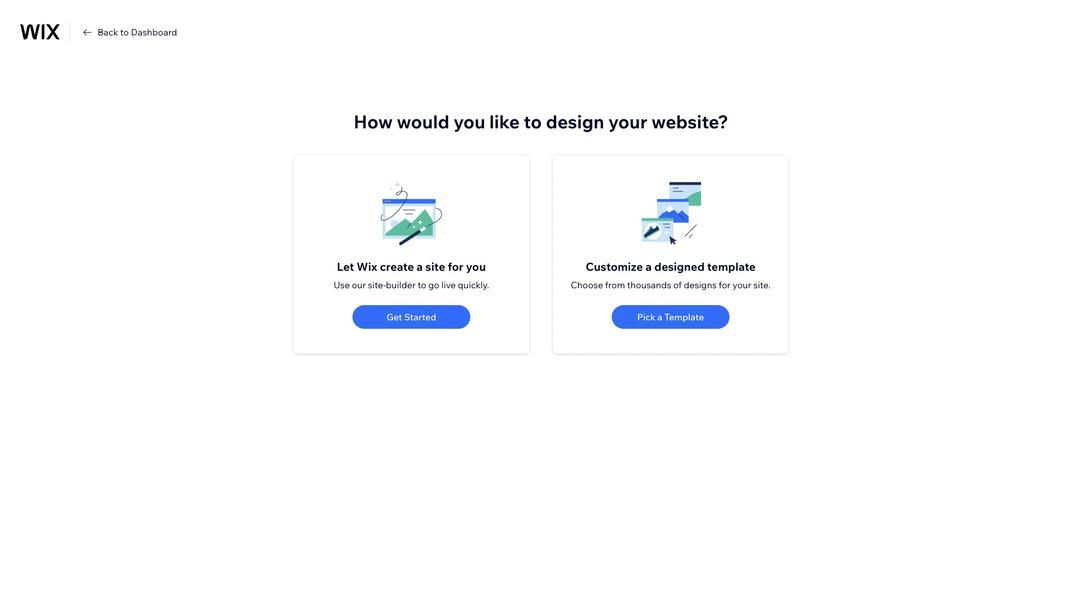 Task type: vqa. For each thing, say whether or not it's contained in the screenshot.
Manage your apps, site settings, analytics, communications, and more.
no



Task type: locate. For each thing, give the bounding box(es) containing it.
2 horizontal spatial a
[[657, 312, 662, 323]]

1 vertical spatial for
[[719, 280, 731, 291]]

design
[[546, 110, 604, 133]]

live
[[441, 280, 456, 291]]

you
[[454, 110, 485, 133], [466, 260, 486, 274]]

a inside pick a template button
[[657, 312, 662, 323]]

for for designs
[[719, 280, 731, 291]]

0 vertical spatial for
[[448, 260, 463, 274]]

get started button
[[353, 305, 470, 329]]

let wix create a site for you
[[337, 260, 486, 274]]

a up "thousands"
[[645, 260, 652, 274]]

1 horizontal spatial your
[[733, 280, 751, 291]]

to left go
[[418, 280, 426, 291]]

to right like
[[524, 110, 542, 133]]

your left site.
[[733, 280, 751, 291]]

0 horizontal spatial your
[[608, 110, 647, 133]]

pick a template button
[[612, 305, 730, 329]]

like
[[489, 110, 520, 133]]

1 horizontal spatial for
[[719, 280, 731, 291]]

1 horizontal spatial a
[[645, 260, 652, 274]]

a
[[417, 260, 423, 274], [645, 260, 652, 274], [657, 312, 662, 323]]

your
[[608, 110, 647, 133], [733, 280, 751, 291]]

to for use our site-builder to go live quickly.
[[418, 280, 426, 291]]

1 horizontal spatial to
[[418, 280, 426, 291]]

choose
[[571, 280, 603, 291]]

to right 'back'
[[120, 26, 129, 38]]

your for website?
[[608, 110, 647, 133]]

to
[[120, 26, 129, 38], [524, 110, 542, 133], [418, 280, 426, 291]]

your right design
[[608, 110, 647, 133]]

back to dashboard button
[[81, 25, 177, 39]]

0 horizontal spatial for
[[448, 260, 463, 274]]

1 vertical spatial your
[[733, 280, 751, 291]]

a for pick
[[657, 312, 662, 323]]

to for how would you like to design your website?
[[524, 110, 542, 133]]

0 horizontal spatial to
[[120, 26, 129, 38]]

started
[[404, 312, 436, 323]]

pick
[[637, 312, 655, 323]]

a right pick
[[657, 312, 662, 323]]

for
[[448, 260, 463, 274], [719, 280, 731, 291]]

customize a designed template
[[586, 260, 756, 274]]

0 vertical spatial to
[[120, 26, 129, 38]]

2 vertical spatial to
[[418, 280, 426, 291]]

our
[[352, 280, 366, 291]]

go
[[428, 280, 439, 291]]

a left site
[[417, 260, 423, 274]]

would
[[397, 110, 449, 133]]

you up quickly.
[[466, 260, 486, 274]]

1 vertical spatial to
[[524, 110, 542, 133]]

wix
[[357, 260, 377, 274]]

quickly.
[[458, 280, 489, 291]]

customize
[[586, 260, 643, 274]]

0 vertical spatial your
[[608, 110, 647, 133]]

for for site
[[448, 260, 463, 274]]

2 horizontal spatial to
[[524, 110, 542, 133]]

designed
[[654, 260, 705, 274]]

thousands
[[627, 280, 671, 291]]

for up the live
[[448, 260, 463, 274]]

for down the template
[[719, 280, 731, 291]]

you left like
[[454, 110, 485, 133]]



Task type: describe. For each thing, give the bounding box(es) containing it.
create
[[380, 260, 414, 274]]

your for site.
[[733, 280, 751, 291]]

builder
[[386, 280, 416, 291]]

0 vertical spatial you
[[454, 110, 485, 133]]

back to dashboard
[[97, 26, 177, 38]]

back
[[97, 26, 118, 38]]

template
[[664, 312, 704, 323]]

site.
[[753, 280, 771, 291]]

from
[[605, 280, 625, 291]]

website?
[[651, 110, 728, 133]]

choose from thousands of designs for your site.
[[571, 280, 771, 291]]

how
[[354, 110, 393, 133]]

0 horizontal spatial a
[[417, 260, 423, 274]]

designs
[[684, 280, 717, 291]]

use
[[334, 280, 350, 291]]

of
[[673, 280, 682, 291]]

a for customize
[[645, 260, 652, 274]]

site-
[[368, 280, 386, 291]]

site
[[425, 260, 445, 274]]

how would you like to design your website?
[[354, 110, 728, 133]]

let
[[337, 260, 354, 274]]

get started
[[387, 312, 436, 323]]

use our site-builder to go live quickly.
[[334, 280, 489, 291]]

pick a template
[[637, 312, 704, 323]]

1 vertical spatial you
[[466, 260, 486, 274]]

template
[[707, 260, 756, 274]]

to inside button
[[120, 26, 129, 38]]

dashboard
[[131, 26, 177, 38]]

get
[[387, 312, 402, 323]]



